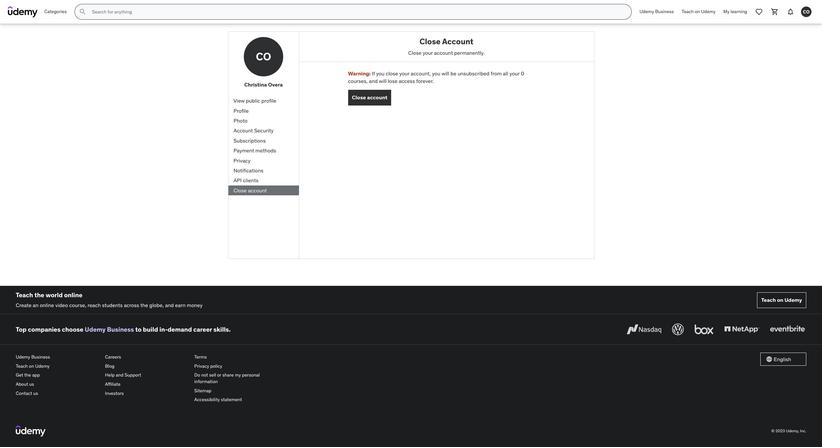 Task type: describe. For each thing, give the bounding box(es) containing it.
an
[[33, 302, 39, 309]]

permanently.
[[454, 50, 485, 56]]

1 vertical spatial us
[[33, 391, 38, 397]]

not
[[201, 373, 208, 379]]

companies
[[28, 326, 61, 334]]

get the app link
[[16, 372, 100, 381]]

Search for anything text field
[[91, 6, 624, 17]]

terms privacy policy do not sell or share my personal information sitemap accessibility statement
[[194, 355, 260, 403]]

notifications link
[[228, 166, 299, 176]]

security
[[254, 128, 274, 134]]

or
[[217, 373, 221, 379]]

english
[[774, 357, 792, 363]]

payment methods link
[[228, 146, 299, 156]]

help and support link
[[105, 372, 189, 381]]

2023
[[776, 429, 786, 434]]

unsubscribed
[[458, 70, 490, 77]]

my
[[235, 373, 241, 379]]

udemy business teach on udemy get the app about us contact us
[[16, 355, 50, 397]]

teach inside teach the world online create an online video course, reach students across the globe, and earn money
[[16, 292, 33, 300]]

choose
[[62, 326, 83, 334]]

privacy policy link
[[194, 362, 278, 372]]

forever.
[[416, 78, 434, 84]]

2 vertical spatial account
[[248, 187, 267, 194]]

profile link
[[228, 106, 299, 116]]

close account button
[[348, 90, 392, 106]]

profile
[[262, 98, 276, 104]]

top companies choose udemy business to build in-demand career skills.
[[16, 326, 231, 334]]

lose
[[388, 78, 398, 84]]

in-
[[160, 326, 168, 334]]

my
[[724, 9, 730, 15]]

demand
[[168, 326, 192, 334]]

nasdaq image
[[626, 323, 663, 337]]

earn
[[175, 302, 186, 309]]

affiliate link
[[105, 381, 189, 390]]

close account inside button
[[352, 94, 388, 101]]

udemy business
[[640, 9, 674, 15]]

terms link
[[194, 353, 278, 362]]

careers
[[105, 355, 121, 361]]

account inside close account close your account permanently.
[[442, 36, 474, 47]]

0 horizontal spatial online
[[40, 302, 54, 309]]

do not sell or share my personal information button
[[194, 372, 278, 387]]

notifications
[[234, 167, 264, 174]]

2 horizontal spatial your
[[510, 70, 520, 77]]

0 vertical spatial us
[[29, 382, 34, 388]]

privacy inside the "terms privacy policy do not sell or share my personal information sitemap accessibility statement"
[[194, 364, 209, 370]]

inc.
[[801, 429, 807, 434]]

subscriptions link
[[228, 136, 299, 146]]

netapp image
[[723, 323, 761, 337]]

view public profile
[[234, 98, 276, 104]]

api clients link
[[228, 176, 299, 186]]

and for online
[[165, 302, 174, 309]]

api
[[234, 177, 242, 184]]

close
[[386, 70, 398, 77]]

sitemap link
[[194, 387, 278, 396]]

statement
[[221, 397, 242, 403]]

profile
[[234, 108, 249, 114]]

1 vertical spatial udemy image
[[16, 426, 46, 437]]

across
[[124, 302, 139, 309]]

close inside button
[[352, 94, 366, 101]]

methods
[[256, 147, 276, 154]]

sell
[[209, 373, 216, 379]]

1 horizontal spatial teach on udemy link
[[678, 4, 720, 20]]

contact us link
[[16, 390, 100, 399]]

learning
[[731, 9, 748, 15]]

2 horizontal spatial teach on udemy link
[[758, 293, 807, 309]]

your for account
[[423, 50, 433, 56]]

2 horizontal spatial the
[[140, 302, 148, 309]]

policy
[[210, 364, 222, 370]]

about us link
[[16, 381, 100, 390]]

privacy link
[[228, 156, 299, 166]]

courses,
[[348, 78, 368, 84]]

1 horizontal spatial business
[[107, 326, 134, 334]]

teach on udemy for "teach on udemy" link to the right
[[762, 297, 803, 304]]

support
[[125, 373, 141, 379]]

payment methods
[[234, 147, 276, 154]]

blog link
[[105, 362, 189, 372]]

careers link
[[105, 353, 189, 362]]

share
[[223, 373, 234, 379]]

christina
[[244, 81, 267, 88]]

©
[[772, 429, 775, 434]]

money
[[187, 302, 203, 309]]

warning:
[[348, 70, 371, 77]]

overa
[[268, 81, 283, 88]]

0 horizontal spatial account
[[234, 128, 253, 134]]

clients
[[243, 177, 259, 184]]

students
[[102, 302, 123, 309]]

categories button
[[40, 4, 71, 20]]

1 vertical spatial udemy business link
[[85, 326, 134, 334]]

teach inside udemy business teach on udemy get the app about us contact us
[[16, 364, 28, 370]]

affiliate
[[105, 382, 121, 388]]

0
[[521, 70, 525, 77]]

close account close your account permanently.
[[409, 36, 485, 56]]

business for udemy business teach on udemy get the app about us contact us
[[31, 355, 50, 361]]

2 you from the left
[[432, 70, 441, 77]]

eventbrite image
[[769, 323, 807, 337]]

photo
[[234, 118, 248, 124]]

information
[[194, 379, 218, 385]]



Task type: locate. For each thing, give the bounding box(es) containing it.
on
[[695, 9, 700, 15], [778, 297, 784, 304], [29, 364, 34, 370]]

volkswagen image
[[671, 323, 686, 337]]

privacy down the terms
[[194, 364, 209, 370]]

submit search image
[[79, 8, 87, 16]]

0 horizontal spatial the
[[24, 373, 31, 379]]

box image
[[694, 323, 716, 337]]

0 horizontal spatial privacy
[[194, 364, 209, 370]]

teach on udemy link up "about us" link
[[16, 362, 100, 372]]

to
[[135, 326, 142, 334]]

the right get on the left
[[24, 373, 31, 379]]

account security link
[[228, 126, 299, 136]]

and inside teach the world online create an online video course, reach students across the globe, and earn money
[[165, 302, 174, 309]]

investors
[[105, 391, 124, 397]]

small image
[[766, 357, 773, 363]]

1 horizontal spatial online
[[64, 292, 82, 300]]

online up course,
[[64, 292, 82, 300]]

teach on udemy
[[682, 9, 716, 15], [762, 297, 803, 304]]

help
[[105, 373, 115, 379]]

your up access
[[400, 70, 410, 77]]

0 vertical spatial teach on udemy
[[682, 9, 716, 15]]

from
[[491, 70, 502, 77]]

2 vertical spatial the
[[24, 373, 31, 379]]

account down photo
[[234, 128, 253, 134]]

payment
[[234, 147, 254, 154]]

1 vertical spatial teach on udemy
[[762, 297, 803, 304]]

close account down clients
[[234, 187, 267, 194]]

on up eventbrite image
[[778, 297, 784, 304]]

account down "api clients" link
[[248, 187, 267, 194]]

1 you from the left
[[376, 70, 385, 77]]

0 horizontal spatial will
[[379, 78, 387, 84]]

career
[[193, 326, 212, 334]]

on for "teach on udemy" link to the middle
[[695, 9, 700, 15]]

0 horizontal spatial on
[[29, 364, 34, 370]]

shopping cart with 0 items image
[[771, 8, 779, 16]]

0 horizontal spatial and
[[116, 373, 124, 379]]

and left earn
[[165, 302, 174, 309]]

1 horizontal spatial account
[[442, 36, 474, 47]]

2 horizontal spatial business
[[656, 9, 674, 15]]

account
[[434, 50, 453, 56], [367, 94, 388, 101], [248, 187, 267, 194]]

2 vertical spatial on
[[29, 364, 34, 370]]

and inside careers blog help and support affiliate investors
[[116, 373, 124, 379]]

business for udemy business
[[656, 9, 674, 15]]

account up the be on the right
[[434, 50, 453, 56]]

you
[[376, 70, 385, 77], [432, 70, 441, 77]]

0 vertical spatial udemy image
[[8, 6, 38, 17]]

1 vertical spatial on
[[778, 297, 784, 304]]

subscriptions
[[234, 138, 266, 144]]

account security
[[234, 128, 274, 134]]

all
[[503, 70, 509, 77]]

teach on udemy left my
[[682, 9, 716, 15]]

0 horizontal spatial teach on udemy link
[[16, 362, 100, 372]]

1 horizontal spatial you
[[432, 70, 441, 77]]

view public profile link
[[228, 96, 299, 106]]

and down if
[[369, 78, 378, 84]]

english button
[[761, 353, 807, 367]]

2 horizontal spatial on
[[778, 297, 784, 304]]

0 vertical spatial business
[[656, 9, 674, 15]]

and
[[369, 78, 378, 84], [165, 302, 174, 309], [116, 373, 124, 379]]

your inside close account close your account permanently.
[[423, 50, 433, 56]]

0 vertical spatial online
[[64, 292, 82, 300]]

teach on udemy link left my
[[678, 4, 720, 20]]

co right notifications image on the top of page
[[803, 9, 810, 15]]

1 horizontal spatial account
[[367, 94, 388, 101]]

wishlist image
[[756, 8, 763, 16]]

2 vertical spatial udemy business link
[[16, 353, 100, 362]]

0 horizontal spatial your
[[400, 70, 410, 77]]

2 vertical spatial teach on udemy link
[[16, 362, 100, 372]]

public
[[246, 98, 260, 104]]

udemy image
[[8, 6, 38, 17], [16, 426, 46, 437]]

blog
[[105, 364, 115, 370]]

us right 'contact' at the left bottom of page
[[33, 391, 38, 397]]

business
[[656, 9, 674, 15], [107, 326, 134, 334], [31, 355, 50, 361]]

account
[[442, 36, 474, 47], [234, 128, 253, 134]]

access
[[399, 78, 415, 84]]

0 vertical spatial privacy
[[234, 157, 251, 164]]

privacy down payment
[[234, 157, 251, 164]]

us right about
[[29, 382, 34, 388]]

the up an
[[34, 292, 44, 300]]

the
[[34, 292, 44, 300], [140, 302, 148, 309], [24, 373, 31, 379]]

0 horizontal spatial account
[[248, 187, 267, 194]]

0 horizontal spatial teach on udemy
[[682, 9, 716, 15]]

0 vertical spatial teach on udemy link
[[678, 4, 720, 20]]

0 horizontal spatial close account
[[234, 187, 267, 194]]

1 horizontal spatial on
[[695, 9, 700, 15]]

on for "teach on udemy" link to the right
[[778, 297, 784, 304]]

teach on udemy up eventbrite image
[[762, 297, 803, 304]]

my learning
[[724, 9, 748, 15]]

us
[[29, 382, 34, 388], [33, 391, 38, 397]]

udemy
[[640, 9, 655, 15], [702, 9, 716, 15], [785, 297, 803, 304], [85, 326, 106, 334], [16, 355, 30, 361], [35, 364, 50, 370]]

the left 'globe,'
[[140, 302, 148, 309]]

udemy,
[[786, 429, 800, 434]]

teach on udemy for "teach on udemy" link to the middle
[[682, 9, 716, 15]]

will left the be on the right
[[442, 70, 450, 77]]

1 horizontal spatial close account
[[352, 94, 388, 101]]

1 vertical spatial account
[[367, 94, 388, 101]]

globe,
[[149, 302, 164, 309]]

world
[[46, 292, 63, 300]]

about
[[16, 382, 28, 388]]

teach the world online create an online video course, reach students across the globe, and earn money
[[16, 292, 203, 309]]

careers blog help and support affiliate investors
[[105, 355, 141, 397]]

2 horizontal spatial account
[[434, 50, 453, 56]]

sitemap
[[194, 388, 212, 394]]

1 horizontal spatial your
[[423, 50, 433, 56]]

video
[[55, 302, 68, 309]]

get
[[16, 373, 23, 379]]

on left my
[[695, 9, 700, 15]]

0 horizontal spatial co
[[256, 50, 271, 63]]

1 horizontal spatial teach on udemy
[[762, 297, 803, 304]]

1 vertical spatial business
[[107, 326, 134, 334]]

1 vertical spatial teach on udemy link
[[758, 293, 807, 309]]

your
[[423, 50, 433, 56], [400, 70, 410, 77], [510, 70, 520, 77]]

0 horizontal spatial you
[[376, 70, 385, 77]]

you up forever. at the right of page
[[432, 70, 441, 77]]

0 vertical spatial close account
[[352, 94, 388, 101]]

and right help
[[116, 373, 124, 379]]

privacy inside privacy link
[[234, 157, 251, 164]]

if
[[372, 70, 375, 77]]

account inside close account close your account permanently.
[[434, 50, 453, 56]]

online right an
[[40, 302, 54, 309]]

account inside button
[[367, 94, 388, 101]]

0 vertical spatial udemy business link
[[636, 4, 678, 20]]

if you close your account, you will be unsubscribed from all your 0 courses, and will lose access forever.
[[348, 70, 525, 84]]

0 vertical spatial the
[[34, 292, 44, 300]]

app
[[32, 373, 40, 379]]

be
[[451, 70, 457, 77]]

contact
[[16, 391, 32, 397]]

and inside if you close your account, you will be unsubscribed from all your 0 courses, and will lose access forever.
[[369, 78, 378, 84]]

1 horizontal spatial and
[[165, 302, 174, 309]]

0 vertical spatial account
[[442, 36, 474, 47]]

1 vertical spatial and
[[165, 302, 174, 309]]

your for you
[[400, 70, 410, 77]]

on inside udemy business teach on udemy get the app about us contact us
[[29, 364, 34, 370]]

and for your
[[369, 78, 378, 84]]

1 vertical spatial co
[[256, 50, 271, 63]]

terms
[[194, 355, 207, 361]]

0 vertical spatial on
[[695, 9, 700, 15]]

notifications image
[[787, 8, 795, 16]]

co up christina overa
[[256, 50, 271, 63]]

your left 0 on the right
[[510, 70, 520, 77]]

course,
[[69, 302, 86, 309]]

0 horizontal spatial business
[[31, 355, 50, 361]]

photo link
[[228, 116, 299, 126]]

do
[[194, 373, 200, 379]]

1 vertical spatial close account
[[234, 187, 267, 194]]

personal
[[242, 373, 260, 379]]

1 vertical spatial will
[[379, 78, 387, 84]]

categories
[[44, 9, 67, 15]]

on up "app"
[[29, 364, 34, 370]]

2 vertical spatial business
[[31, 355, 50, 361]]

co link
[[799, 4, 815, 20]]

investors link
[[105, 390, 189, 399]]

0 vertical spatial and
[[369, 78, 378, 84]]

1 horizontal spatial the
[[34, 292, 44, 300]]

1 vertical spatial privacy
[[194, 364, 209, 370]]

business inside udemy business teach on udemy get the app about us contact us
[[31, 355, 50, 361]]

0 vertical spatial account
[[434, 50, 453, 56]]

1 horizontal spatial co
[[803, 9, 810, 15]]

2 horizontal spatial and
[[369, 78, 378, 84]]

1 vertical spatial the
[[140, 302, 148, 309]]

1 vertical spatial account
[[234, 128, 253, 134]]

0 vertical spatial co
[[803, 9, 810, 15]]

view
[[234, 98, 245, 104]]

api clients
[[234, 177, 259, 184]]

you right if
[[376, 70, 385, 77]]

teach on udemy link
[[678, 4, 720, 20], [758, 293, 807, 309], [16, 362, 100, 372]]

create
[[16, 302, 32, 309]]

your up "account,"
[[423, 50, 433, 56]]

my learning link
[[720, 4, 752, 20]]

account down if
[[367, 94, 388, 101]]

christina overa
[[244, 81, 283, 88]]

close account
[[352, 94, 388, 101], [234, 187, 267, 194]]

the inside udemy business teach on udemy get the app about us contact us
[[24, 373, 31, 379]]

1 vertical spatial online
[[40, 302, 54, 309]]

reach
[[88, 302, 101, 309]]

0 vertical spatial will
[[442, 70, 450, 77]]

close
[[420, 36, 441, 47], [409, 50, 422, 56], [352, 94, 366, 101], [234, 187, 247, 194]]

will left lose
[[379, 78, 387, 84]]

2 vertical spatial and
[[116, 373, 124, 379]]

accessibility
[[194, 397, 220, 403]]

co
[[803, 9, 810, 15], [256, 50, 271, 63]]

teach on udemy link up eventbrite image
[[758, 293, 807, 309]]

accessibility statement link
[[194, 396, 278, 405]]

account up permanently.
[[442, 36, 474, 47]]

1 horizontal spatial will
[[442, 70, 450, 77]]

close account down courses,
[[352, 94, 388, 101]]

1 horizontal spatial privacy
[[234, 157, 251, 164]]

close account link
[[228, 186, 299, 196]]

privacy
[[234, 157, 251, 164], [194, 364, 209, 370]]



Task type: vqa. For each thing, say whether or not it's contained in the screenshot.
Udemy Business
yes



